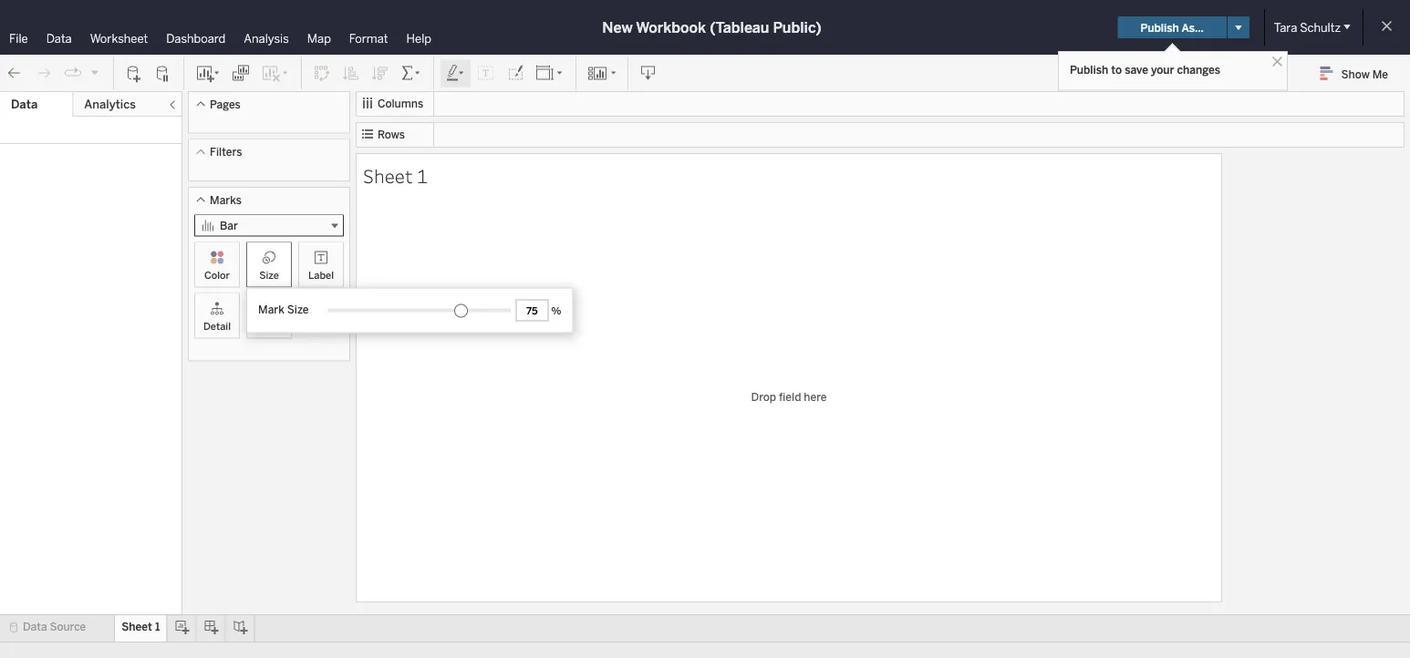 Task type: describe. For each thing, give the bounding box(es) containing it.
public)
[[773, 19, 822, 36]]

sort descending image
[[371, 64, 389, 83]]

help
[[406, 31, 431, 46]]

schultz
[[1300, 20, 1341, 35]]

file
[[9, 31, 28, 46]]

new data source image
[[125, 64, 143, 83]]

your
[[1151, 63, 1174, 76]]

color
[[204, 269, 230, 281]]

publish to save your changes
[[1070, 63, 1220, 76]]

publish as... button
[[1118, 16, 1227, 38]]

label
[[308, 269, 334, 281]]

save
[[1125, 63, 1148, 76]]

mark
[[258, 303, 284, 316]]

0 vertical spatial size
[[259, 269, 279, 281]]

pages
[[210, 98, 241, 111]]

download image
[[639, 64, 658, 83]]

Mark Size range field
[[328, 301, 510, 312]]

as...
[[1182, 21, 1204, 34]]

show me button
[[1312, 59, 1405, 88]]

publish as...
[[1141, 21, 1204, 34]]

filters
[[210, 145, 242, 159]]

1 horizontal spatial sheet
[[363, 163, 413, 188]]

format
[[349, 31, 388, 46]]

collapse image
[[167, 99, 178, 110]]

field
[[779, 390, 801, 403]]

rows
[[378, 128, 405, 141]]

mark size
[[258, 303, 309, 316]]

tara
[[1274, 20, 1297, 35]]

sort ascending image
[[342, 64, 360, 83]]

me
[[1372, 67, 1388, 80]]

swap rows and columns image
[[313, 64, 331, 83]]

analysis
[[244, 31, 289, 46]]

new workbook (tableau public)
[[602, 19, 822, 36]]

show me
[[1341, 67, 1388, 80]]

pause auto updates image
[[154, 64, 172, 83]]

to
[[1111, 63, 1122, 76]]



Task type: locate. For each thing, give the bounding box(es) containing it.
0 horizontal spatial sheet
[[122, 621, 152, 634]]

columns
[[378, 97, 423, 110]]

1 vertical spatial 1
[[155, 621, 160, 634]]

fit image
[[535, 64, 565, 83]]

1
[[417, 163, 428, 188], [155, 621, 160, 634]]

tara schultz
[[1274, 20, 1341, 35]]

show/hide cards image
[[587, 64, 617, 83]]

1 vertical spatial sheet
[[122, 621, 152, 634]]

replay animation image up analytics
[[89, 67, 100, 78]]

0 horizontal spatial replay animation image
[[64, 64, 82, 82]]

publish left to
[[1070, 63, 1109, 76]]

publish left 'as...' on the right of page
[[1141, 21, 1179, 34]]

marks
[[210, 193, 242, 207]]

data up redo image
[[46, 31, 72, 46]]

2 vertical spatial data
[[23, 621, 47, 634]]

publish
[[1141, 21, 1179, 34], [1070, 63, 1109, 76]]

0 vertical spatial publish
[[1141, 21, 1179, 34]]

publish for publish as...
[[1141, 21, 1179, 34]]

new
[[602, 19, 633, 36]]

clear sheet image
[[261, 64, 290, 83]]

highlight image
[[445, 64, 466, 83]]

replay animation image right redo image
[[64, 64, 82, 82]]

data down undo icon
[[11, 97, 38, 112]]

detail
[[203, 320, 231, 332]]

analytics
[[84, 97, 136, 112]]

sheet right source
[[122, 621, 152, 634]]

map
[[307, 31, 331, 46]]

0 vertical spatial sheet 1
[[363, 163, 428, 188]]

1 vertical spatial sheet 1
[[122, 621, 160, 634]]

1 vertical spatial size
[[287, 303, 309, 316]]

data source
[[23, 621, 86, 634]]

publish inside button
[[1141, 21, 1179, 34]]

1 horizontal spatial size
[[287, 303, 309, 316]]

redo image
[[35, 64, 53, 83]]

1 down columns
[[417, 163, 428, 188]]

replay animation image
[[64, 64, 82, 82], [89, 67, 100, 78]]

%
[[551, 305, 561, 317]]

0 vertical spatial data
[[46, 31, 72, 46]]

0 vertical spatial 1
[[417, 163, 428, 188]]

workbook
[[636, 19, 706, 36]]

0 horizontal spatial size
[[259, 269, 279, 281]]

size up mark
[[259, 269, 279, 281]]

1 right source
[[155, 621, 160, 634]]

duplicate image
[[232, 64, 250, 83]]

totals image
[[400, 64, 422, 83]]

new worksheet image
[[195, 64, 221, 83]]

show labels image
[[477, 64, 495, 83]]

sheet 1 down rows
[[363, 163, 428, 188]]

(tableau
[[710, 19, 769, 36]]

0 horizontal spatial sheet 1
[[122, 621, 160, 634]]

here
[[804, 390, 827, 403]]

Mark Size text field
[[516, 300, 548, 322]]

changes
[[1177, 63, 1220, 76]]

source
[[50, 621, 86, 634]]

show
[[1341, 67, 1370, 80]]

undo image
[[5, 64, 24, 83]]

drop
[[751, 390, 776, 403]]

size
[[259, 269, 279, 281], [287, 303, 309, 316]]

1 vertical spatial publish
[[1070, 63, 1109, 76]]

1 vertical spatial data
[[11, 97, 38, 112]]

sheet
[[363, 163, 413, 188], [122, 621, 152, 634]]

close image
[[1269, 53, 1286, 70]]

publish for publish to save your changes
[[1070, 63, 1109, 76]]

data
[[46, 31, 72, 46], [11, 97, 38, 112], [23, 621, 47, 634]]

size right mark
[[287, 303, 309, 316]]

worksheet
[[90, 31, 148, 46]]

sheet 1
[[363, 163, 428, 188], [122, 621, 160, 634]]

1 horizontal spatial replay animation image
[[89, 67, 100, 78]]

drop field here
[[751, 390, 827, 403]]

0 horizontal spatial 1
[[155, 621, 160, 634]]

tooltip
[[253, 320, 285, 332]]

dashboard
[[166, 31, 226, 46]]

0 horizontal spatial publish
[[1070, 63, 1109, 76]]

sheet 1 right source
[[122, 621, 160, 634]]

0 vertical spatial sheet
[[363, 163, 413, 188]]

1 horizontal spatial publish
[[1141, 21, 1179, 34]]

sheet down rows
[[363, 163, 413, 188]]

data left source
[[23, 621, 47, 634]]

1 horizontal spatial 1
[[417, 163, 428, 188]]

1 horizontal spatial sheet 1
[[363, 163, 428, 188]]

format workbook image
[[506, 64, 524, 83]]



